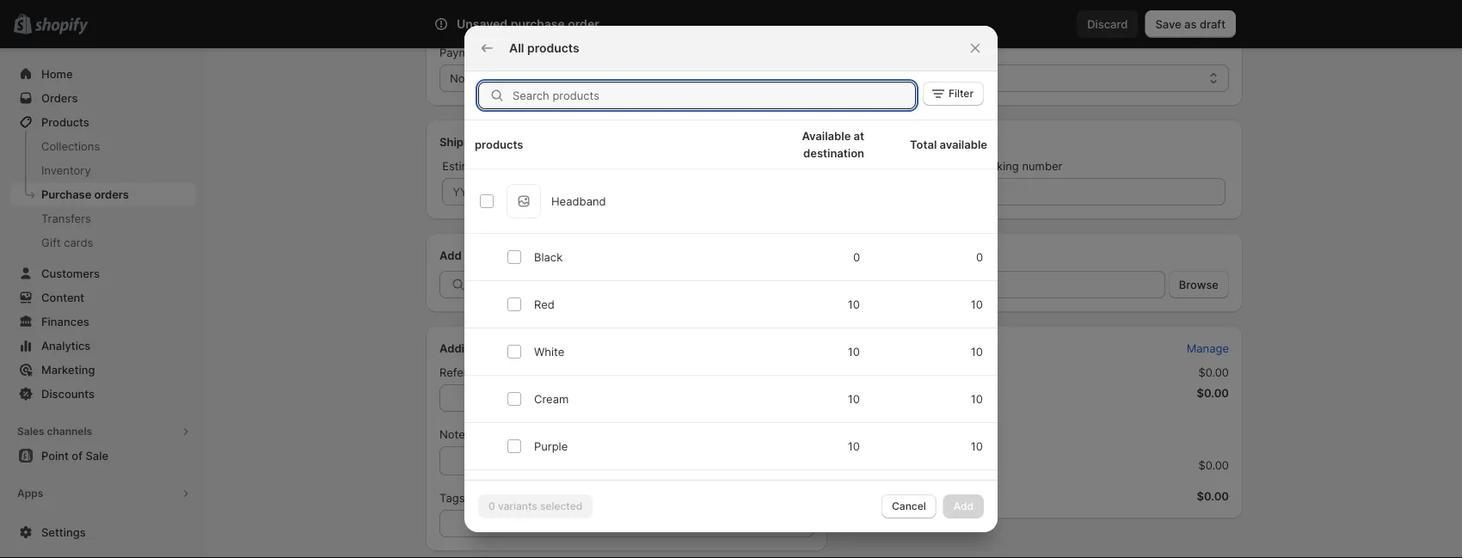 Task type: locate. For each thing, give the bounding box(es) containing it.
collections
[[41, 139, 100, 153]]

reference
[[440, 366, 493, 379]]

headband
[[552, 194, 606, 208]]

as
[[1185, 17, 1197, 31]]

0 vertical spatial number
[[1023, 159, 1063, 173]]

1 vertical spatial shipping
[[855, 459, 901, 472]]

2 vertical spatial products
[[465, 249, 513, 262]]

1 horizontal spatial total
[[910, 138, 937, 151]]

black
[[534, 250, 563, 264]]

order
[[568, 17, 600, 31]]

additional
[[440, 342, 495, 355]]

1 vertical spatial total
[[855, 490, 882, 503]]

products for add products
[[465, 249, 513, 262]]

products up estimated arrival
[[475, 138, 524, 151]]

number for reference number
[[497, 366, 537, 379]]

details left white
[[498, 342, 534, 355]]

apps
[[17, 488, 43, 500]]

0 horizontal spatial number
[[497, 366, 537, 379]]

settings link
[[10, 521, 196, 545]]

cost left adjustments at right
[[855, 438, 881, 451]]

products link
[[10, 110, 196, 134]]

shipping
[[708, 159, 754, 173], [855, 459, 901, 472]]

0 horizontal spatial shipping
[[708, 159, 754, 173]]

inventory link
[[10, 158, 196, 182]]

add
[[440, 249, 462, 262]]

(optional)
[[523, 46, 573, 59]]

transfers
[[41, 212, 91, 225]]

cost adjustments
[[855, 438, 951, 451]]

taxes
[[855, 366, 886, 379]]

filter button
[[923, 82, 984, 106]]

number right tracking
[[1023, 159, 1063, 173]]

k
[[966, 17, 974, 31]]

0 horizontal spatial 0
[[854, 250, 861, 264]]

0 vertical spatial cost
[[855, 342, 881, 355]]

number
[[1023, 159, 1063, 173], [497, 366, 537, 379]]

cost up "taxes"
[[855, 342, 881, 355]]

0 vertical spatial shipping
[[708, 159, 754, 173]]

purple
[[534, 440, 568, 453]]

purchase orders link
[[10, 182, 196, 207]]

save as draft
[[1156, 17, 1226, 31]]

inventory
[[41, 164, 91, 177]]

discard
[[1088, 17, 1129, 31]]

additional details
[[440, 342, 534, 355]]

collections link
[[10, 134, 196, 158]]

cream
[[534, 392, 569, 406]]

1 horizontal spatial number
[[1023, 159, 1063, 173]]

products down the purchase
[[527, 41, 580, 56]]

2 cost from the top
[[855, 438, 881, 451]]

browse
[[1180, 278, 1219, 291]]

shipping left carrier
[[708, 159, 754, 173]]

save
[[1156, 17, 1182, 31]]

none
[[450, 71, 478, 85]]

$0.00 for total
[[1197, 490, 1230, 503]]

total
[[910, 138, 937, 151], [855, 490, 882, 503]]

0
[[854, 250, 861, 264], [977, 250, 984, 264]]

1 vertical spatial number
[[497, 366, 537, 379]]

details
[[494, 135, 531, 148], [498, 342, 534, 355]]

0 vertical spatial total
[[910, 138, 937, 151]]

cost summary
[[855, 342, 934, 355]]

total available
[[910, 138, 988, 151]]

total inside all products dialog
[[910, 138, 937, 151]]

payment terms (optional)
[[440, 46, 573, 59]]

number for tracking number
[[1023, 159, 1063, 173]]

total left cancel
[[855, 490, 882, 503]]

shopify image
[[35, 18, 88, 35]]

shipment
[[440, 135, 492, 148]]

terms
[[489, 46, 519, 59]]

cost
[[855, 342, 881, 355], [855, 438, 881, 451]]

Search products text field
[[513, 82, 916, 109]]

1 horizontal spatial 0
[[977, 250, 984, 264]]

arrival
[[498, 159, 531, 173]]

shipping down cost adjustments
[[855, 459, 901, 472]]

to
[[469, 428, 479, 441]]

tracking number
[[974, 159, 1063, 173]]

reference number
[[440, 366, 537, 379]]

carrier
[[758, 159, 792, 173]]

0 horizontal spatial total
[[855, 490, 882, 503]]

home link
[[10, 62, 196, 86]]

total left available on the top right
[[910, 138, 937, 151]]

1 vertical spatial cost
[[855, 438, 881, 451]]

tracking
[[974, 159, 1020, 173]]

all products
[[509, 41, 580, 56]]

gift cards link
[[10, 231, 196, 255]]

tags
[[440, 491, 465, 505]]

⌘
[[953, 17, 963, 31]]

add products
[[440, 249, 513, 262]]

home
[[41, 67, 73, 80]]

0 vertical spatial details
[[494, 135, 531, 148]]

1 vertical spatial details
[[498, 342, 534, 355]]

details up arrival
[[494, 135, 531, 148]]

products
[[527, 41, 580, 56], [475, 138, 524, 151], [465, 249, 513, 262]]

unsaved purchase order
[[457, 17, 600, 31]]

0 vertical spatial products
[[527, 41, 580, 56]]

1 horizontal spatial shipping
[[855, 459, 901, 472]]

draft
[[1200, 17, 1226, 31]]

shipping carrier
[[708, 159, 792, 173]]

products right add
[[465, 249, 513, 262]]

(usd)
[[905, 71, 937, 85]]

$0.00 for subtotal
[[1197, 386, 1230, 400]]

available
[[803, 129, 851, 142]]

$0.00
[[1199, 366, 1230, 379], [1197, 386, 1230, 400], [1199, 459, 1230, 472], [1197, 490, 1230, 503]]

discounts
[[41, 387, 95, 401]]

number down additional details
[[497, 366, 537, 379]]

available
[[940, 138, 988, 151]]

1 cost from the top
[[855, 342, 881, 355]]

$0.00 for shipping
[[1199, 459, 1230, 472]]



Task type: vqa. For each thing, say whether or not it's contained in the screenshot.


Task type: describe. For each thing, give the bounding box(es) containing it.
details for shipment details
[[494, 135, 531, 148]]

shipping for shipping
[[855, 459, 901, 472]]

gift
[[41, 236, 61, 249]]

supplier
[[482, 428, 524, 441]]

transfers link
[[10, 207, 196, 231]]

search
[[510, 17, 547, 31]]

discard link
[[1078, 10, 1139, 38]]

apps button
[[10, 482, 196, 506]]

sales
[[17, 426, 44, 438]]

browse button
[[1169, 271, 1230, 299]]

filter
[[949, 87, 974, 100]]

estimated arrival
[[442, 159, 531, 173]]

summary
[[884, 342, 934, 355]]

us dollars (usd)
[[848, 71, 937, 85]]

discounts link
[[10, 382, 196, 406]]

sales channels button
[[10, 420, 196, 444]]

orders
[[94, 188, 129, 201]]

details for additional details
[[498, 342, 534, 355]]

sales channels
[[17, 426, 92, 438]]

channels
[[47, 426, 92, 438]]

settings
[[41, 526, 86, 539]]

products
[[41, 115, 89, 129]]

white
[[534, 345, 565, 358]]

taxes (included)
[[855, 366, 943, 379]]

unsaved
[[457, 17, 508, 31]]

red
[[534, 298, 555, 311]]

save as draft button
[[1146, 10, 1237, 38]]

2 0 from the left
[[977, 250, 984, 264]]

note to supplier
[[440, 428, 524, 441]]

cancel
[[892, 500, 927, 513]]

all products dialog
[[0, 26, 1463, 558]]

1 0 from the left
[[854, 250, 861, 264]]

purchase
[[511, 17, 565, 31]]

estimated
[[442, 159, 495, 173]]

products for all products
[[527, 41, 580, 56]]

shipment details
[[440, 135, 531, 148]]

cancel button
[[882, 495, 937, 519]]

shipping for shipping carrier
[[708, 159, 754, 173]]

subtotal
[[855, 386, 901, 400]]

⌘ k
[[953, 17, 974, 31]]

cards
[[64, 236, 93, 249]]

manage
[[1187, 342, 1230, 355]]

available at destination
[[803, 129, 865, 160]]

destination
[[804, 146, 865, 160]]

purchase orders
[[41, 188, 129, 201]]

purchase
[[41, 188, 91, 201]]

dollars
[[867, 71, 902, 85]]

cost for cost summary
[[855, 342, 881, 355]]

total for total
[[855, 490, 882, 503]]

all
[[509, 41, 524, 56]]

total for total available
[[910, 138, 937, 151]]

payment
[[440, 46, 486, 59]]

us
[[848, 71, 864, 85]]

at
[[854, 129, 865, 142]]

cost for cost adjustments
[[855, 438, 881, 451]]

note
[[440, 428, 465, 441]]

adjustments
[[884, 438, 951, 451]]

(included)
[[889, 366, 943, 379]]

manage button
[[1177, 336, 1240, 361]]

1 vertical spatial products
[[475, 138, 524, 151]]

gift cards
[[41, 236, 93, 249]]



